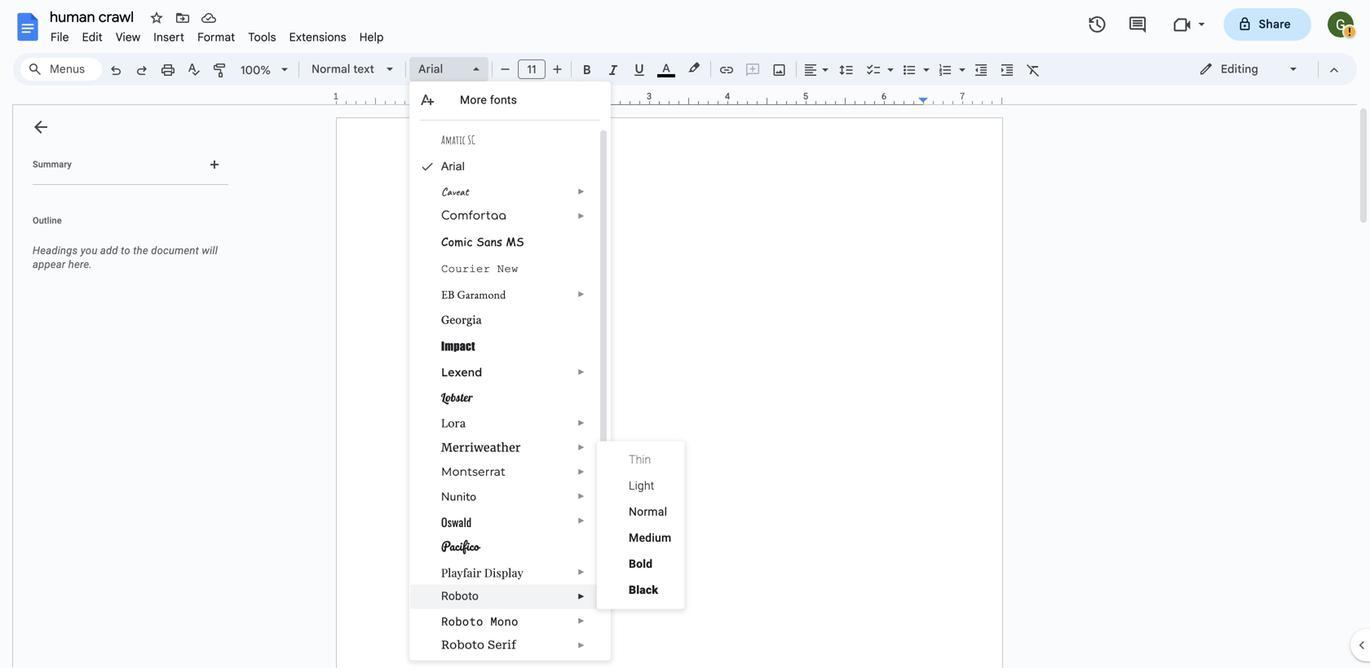 Task type: describe. For each thing, give the bounding box(es) containing it.
left margin image
[[337, 92, 419, 104]]

roboto serif
[[441, 639, 517, 653]]

insert menu item
[[147, 28, 191, 47]]

document
[[151, 245, 199, 257]]

courier new
[[441, 263, 519, 276]]

text
[[353, 62, 374, 76]]

► for roboto
[[578, 593, 586, 602]]

the
[[133, 245, 148, 257]]

styles list. normal text selected. option
[[312, 58, 377, 81]]

view
[[116, 30, 141, 44]]

eb
[[441, 288, 455, 302]]

new
[[497, 263, 519, 276]]

text color image
[[658, 58, 675, 77]]

share
[[1259, 17, 1291, 31]]

arial option
[[418, 58, 463, 81]]

► for lexend
[[578, 368, 586, 377]]

► for caveat
[[578, 187, 586, 197]]

editing
[[1221, 62, 1259, 76]]

► for montserrat
[[578, 468, 586, 477]]

Font size field
[[518, 60, 552, 80]]

► for nunito
[[578, 492, 586, 502]]

playfair display
[[441, 566, 524, 581]]

menu containing thin
[[597, 442, 685, 610]]

playfair
[[441, 566, 481, 581]]

outline
[[33, 216, 62, 226]]

► for eb garamond
[[578, 290, 586, 299]]

merriweather
[[441, 441, 521, 456]]

bold
[[629, 558, 653, 571]]

extensions menu item
[[283, 28, 353, 47]]

Rename text field
[[44, 7, 144, 26]]

outline heading
[[13, 215, 235, 237]]

courier
[[441, 263, 490, 276]]

summary heading
[[33, 158, 72, 171]]

headings you add to the document will appear here.
[[33, 245, 218, 271]]

► for comfortaa
[[578, 212, 586, 221]]

headings
[[33, 245, 78, 257]]

impact
[[441, 340, 475, 354]]

comfortaa
[[441, 210, 507, 223]]

normal text
[[312, 62, 374, 76]]

► for lora
[[578, 419, 586, 428]]

medium
[[629, 532, 672, 545]]

► for roboto mono
[[578, 617, 586, 627]]

Star checkbox
[[145, 7, 168, 29]]

help menu item
[[353, 28, 390, 47]]

insert image image
[[771, 58, 789, 81]]

summary
[[33, 159, 72, 170]]

black
[[629, 584, 659, 598]]

extensions
[[289, 30, 346, 44]]

eb garamond
[[441, 288, 506, 302]]

to
[[121, 245, 130, 257]]

normal for normal
[[629, 506, 667, 519]]

roboto for roboto mono
[[441, 615, 483, 630]]

main toolbar
[[101, 0, 1047, 426]]

Menus field
[[20, 58, 102, 81]]

► for playfair display
[[578, 568, 586, 578]]

share button
[[1224, 8, 1312, 41]]

mono
[[490, 615, 519, 630]]

amatic sc
[[441, 133, 475, 147]]

Font size text field
[[519, 60, 545, 79]]

light
[[629, 480, 655, 493]]

serif
[[488, 639, 517, 653]]

roboto mono
[[441, 615, 519, 630]]

editing button
[[1188, 57, 1311, 82]]

fonts
[[490, 93, 517, 107]]

lexend
[[441, 365, 482, 380]]

mode and view toolbar
[[1187, 53, 1348, 86]]

here.
[[68, 259, 92, 271]]



Task type: locate. For each thing, give the bounding box(es) containing it.
0 vertical spatial arial
[[418, 62, 443, 76]]

file
[[51, 30, 69, 44]]

roboto up roboto serif
[[441, 615, 483, 630]]

amatic
[[441, 133, 466, 147]]

menu bar banner
[[0, 0, 1371, 669]]

11 ► from the top
[[578, 593, 586, 602]]

12 ► from the top
[[578, 617, 586, 627]]

normal up medium
[[629, 506, 667, 519]]

normal inside option
[[312, 62, 350, 76]]

3 ► from the top
[[578, 290, 586, 299]]

ms
[[506, 234, 524, 250]]

13 ► from the top
[[578, 642, 586, 651]]

1 horizontal spatial normal
[[629, 506, 667, 519]]

tools
[[248, 30, 276, 44]]

tools menu item
[[242, 28, 283, 47]]

roboto
[[441, 590, 479, 604], [441, 615, 483, 630], [441, 639, 485, 653]]

arial up caveat
[[441, 160, 465, 173]]

arial up left margin image
[[418, 62, 443, 76]]

6 ► from the top
[[578, 443, 586, 453]]

► for merriweather
[[578, 443, 586, 453]]

highlight color image
[[685, 58, 703, 77]]

7 ► from the top
[[578, 468, 586, 477]]

roboto down roboto mono
[[441, 639, 485, 653]]

menu bar containing file
[[44, 21, 390, 48]]

oswald
[[441, 514, 472, 531]]

1 roboto from the top
[[441, 590, 479, 604]]

Zoom field
[[234, 58, 295, 83]]

1 vertical spatial arial
[[441, 160, 465, 173]]

1
[[333, 91, 339, 102]]

montserrat
[[441, 465, 506, 479]]

caveat
[[441, 185, 469, 199]]

add
[[100, 245, 118, 257]]

help
[[360, 30, 384, 44]]

display
[[484, 566, 524, 581]]

pacifico menu
[[410, 82, 611, 661]]

2 ► from the top
[[578, 212, 586, 221]]

garamond
[[457, 288, 506, 302]]

roboto for roboto serif
[[441, 639, 485, 653]]

9 ► from the top
[[578, 517, 586, 526]]

menu bar
[[44, 21, 390, 48]]

arial
[[418, 62, 443, 76], [441, 160, 465, 173]]

line & paragraph spacing image
[[837, 58, 856, 81]]

sans
[[477, 234, 503, 250]]

arial inside pacifico menu
[[441, 160, 465, 173]]

right margin image
[[919, 92, 1002, 104]]

you
[[81, 245, 98, 257]]

4 ► from the top
[[578, 368, 586, 377]]

will
[[202, 245, 218, 257]]

file menu item
[[44, 28, 76, 47]]

nunito
[[441, 490, 477, 505]]

0 horizontal spatial normal
[[312, 62, 350, 76]]

1 vertical spatial normal
[[629, 506, 667, 519]]

0 vertical spatial normal
[[312, 62, 350, 76]]

2 vertical spatial roboto
[[441, 639, 485, 653]]

appear
[[33, 259, 66, 271]]

0 vertical spatial roboto
[[441, 590, 479, 604]]

insert
[[154, 30, 185, 44]]

menu
[[597, 442, 685, 610]]

lora
[[441, 416, 466, 431]]

10 ► from the top
[[578, 568, 586, 578]]

pacifico
[[441, 537, 479, 557]]

comic
[[441, 234, 473, 250]]

Zoom text field
[[237, 59, 276, 82]]

format menu item
[[191, 28, 242, 47]]

8 ► from the top
[[578, 492, 586, 502]]

edit menu item
[[76, 28, 109, 47]]

normal
[[312, 62, 350, 76], [629, 506, 667, 519]]

menu bar inside the menu bar banner
[[44, 21, 390, 48]]

►
[[578, 187, 586, 197], [578, 212, 586, 221], [578, 290, 586, 299], [578, 368, 586, 377], [578, 419, 586, 428], [578, 443, 586, 453], [578, 468, 586, 477], [578, 492, 586, 502], [578, 517, 586, 526], [578, 568, 586, 578], [578, 593, 586, 602], [578, 617, 586, 627], [578, 642, 586, 651]]

comic sans ms
[[441, 234, 524, 250]]

view menu item
[[109, 28, 147, 47]]

normal for normal text
[[312, 62, 350, 76]]

1 vertical spatial roboto
[[441, 615, 483, 630]]

► for oswald
[[578, 517, 586, 526]]

3 roboto from the top
[[441, 639, 485, 653]]

more fonts
[[460, 93, 517, 107]]

thin
[[629, 454, 651, 467]]

lobster
[[441, 391, 473, 405]]

5 ► from the top
[[578, 419, 586, 428]]

pacifico application
[[0, 0, 1371, 669]]

arial inside option
[[418, 62, 443, 76]]

sc
[[468, 133, 475, 147]]

format
[[198, 30, 235, 44]]

2 roboto from the top
[[441, 615, 483, 630]]

georgia
[[441, 314, 482, 327]]

normal up 1
[[312, 62, 350, 76]]

edit
[[82, 30, 103, 44]]

document outline element
[[13, 105, 235, 669]]

1 ► from the top
[[578, 187, 586, 197]]

► for roboto serif
[[578, 642, 586, 651]]

more
[[460, 93, 487, 107]]

roboto down "playfair"
[[441, 590, 479, 604]]



Task type: vqa. For each thing, say whether or not it's contained in the screenshot.
"Mono"
yes



